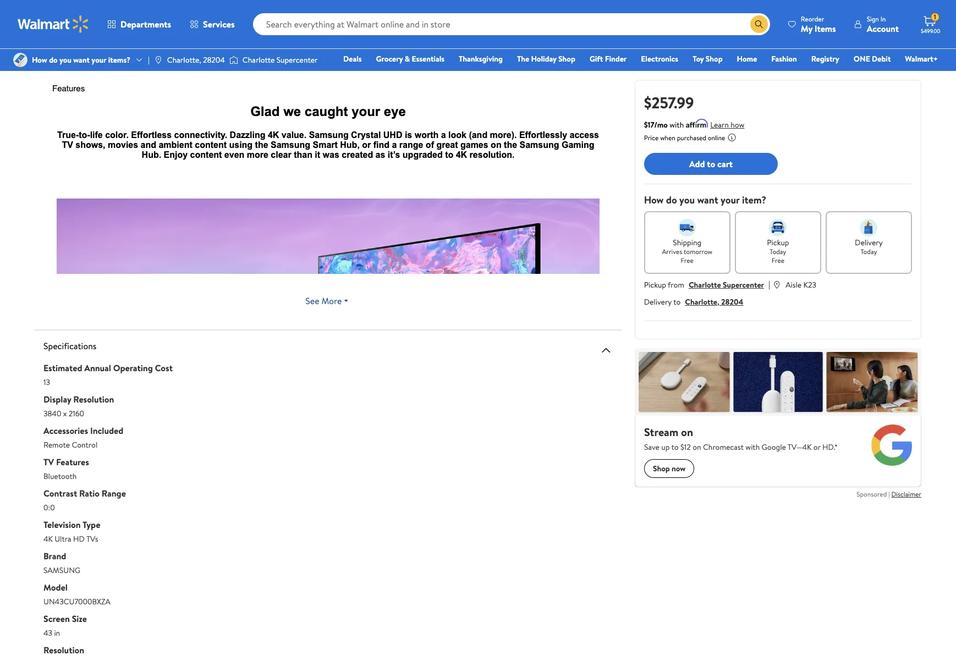 Task type: vqa. For each thing, say whether or not it's contained in the screenshot.


Task type: locate. For each thing, give the bounding box(es) containing it.
 image
[[13, 53, 28, 67], [229, 54, 238, 65], [154, 56, 163, 64]]

your
[[92, 54, 106, 65], [721, 193, 740, 207]]

brand
[[84, 37, 106, 49]]

1 vertical spatial pickup
[[644, 280, 666, 291]]

1 horizontal spatial shop
[[706, 53, 723, 64]]

1 today from the left
[[770, 247, 787, 256]]

to down from
[[674, 297, 681, 308]]

in
[[881, 14, 886, 23]]

ultra
[[55, 533, 71, 545]]

specifications
[[43, 340, 96, 352]]

0 vertical spatial |
[[148, 54, 150, 65]]

today for delivery
[[861, 247, 877, 256]]

the
[[69, 37, 82, 49]]

pickup today free
[[767, 237, 789, 265]]

operating
[[113, 362, 153, 374]]

0 horizontal spatial 28204
[[203, 54, 225, 65]]

tomorrow
[[684, 247, 713, 256]]

2 vertical spatial |
[[889, 490, 890, 499]]

1 horizontal spatial today
[[861, 247, 877, 256]]

learn how button
[[711, 119, 745, 131]]

1 horizontal spatial to
[[707, 158, 716, 170]]

do up shipping
[[666, 193, 677, 207]]

1 vertical spatial how
[[644, 193, 664, 207]]

you down about the brand
[[59, 54, 71, 65]]

want
[[73, 54, 90, 65], [697, 193, 718, 207]]

delivery to charlotte, 28204
[[644, 297, 744, 308]]

0 horizontal spatial your
[[92, 54, 106, 65]]

Search search field
[[253, 13, 770, 35]]

see
[[306, 295, 319, 307]]

screen
[[43, 613, 70, 625]]

essentials
[[412, 53, 445, 64]]

pickup for pickup from charlotte supercenter |
[[644, 280, 666, 291]]

shop
[[559, 53, 576, 64], [706, 53, 723, 64]]

 image down walmart image
[[13, 53, 28, 67]]

grocery & essentials link
[[371, 53, 450, 65]]

| right items?
[[148, 54, 150, 65]]

cost
[[155, 362, 173, 374]]

0 horizontal spatial how
[[32, 54, 47, 65]]

purchased
[[677, 133, 707, 143]]

one
[[854, 53, 870, 64]]

1 horizontal spatial 28204
[[721, 297, 744, 308]]

2 horizontal spatial |
[[889, 490, 890, 499]]

2160
[[69, 408, 84, 419]]

1 horizontal spatial |
[[769, 278, 771, 291]]

1 horizontal spatial do
[[666, 193, 677, 207]]

registry link
[[807, 53, 845, 65]]

how for how do you want your items?
[[32, 54, 47, 65]]

your for items?
[[92, 54, 106, 65]]

| left disclaimer
[[889, 490, 890, 499]]

bluetooth
[[43, 471, 77, 482]]

add to cart
[[689, 158, 733, 170]]

28204 down charlotte supercenter button
[[721, 297, 744, 308]]

intent image for delivery image
[[860, 219, 878, 237]]

1 vertical spatial want
[[697, 193, 718, 207]]

1 horizontal spatial you
[[680, 193, 695, 207]]

to left cart
[[707, 158, 716, 170]]

0 horizontal spatial you
[[59, 54, 71, 65]]

0 horizontal spatial want
[[73, 54, 90, 65]]

0 vertical spatial want
[[73, 54, 90, 65]]

13
[[43, 377, 50, 388]]

delivery down intent image for delivery
[[855, 237, 883, 248]]

resolution up 2160
[[73, 393, 114, 405]]

shipping
[[673, 237, 702, 248]]

included
[[90, 425, 123, 437]]

delivery for to
[[644, 297, 672, 308]]

hd
[[73, 533, 85, 545]]

pickup for pickup today free
[[767, 237, 789, 248]]

arrives
[[662, 247, 683, 256]]

1 horizontal spatial want
[[697, 193, 718, 207]]

your for item?
[[721, 193, 740, 207]]

reorder my items
[[801, 14, 836, 34]]

charlotte, down services popup button
[[167, 54, 201, 65]]

you up intent image for shipping in the right top of the page
[[680, 193, 695, 207]]

today
[[770, 247, 787, 256], [861, 247, 877, 256]]

$17/mo
[[644, 119, 668, 130]]

toy
[[693, 53, 704, 64]]

1 vertical spatial charlotte,
[[685, 297, 720, 308]]

free down the intent image for pickup
[[772, 256, 785, 265]]

shop right toy
[[706, 53, 723, 64]]

your down brand
[[92, 54, 106, 65]]

estimated annual operating cost 13 display resolution 3840 x 2160 accessories included remote control tv features bluetooth contrast ratio range 0:0 television type 4k ultra hd tvs brand samsung model un43cu7000bxza screen size 43 in resolution
[[43, 362, 173, 656]]

shop right holiday
[[559, 53, 576, 64]]

want down add to cart button
[[697, 193, 718, 207]]

1 vertical spatial your
[[721, 193, 740, 207]]

how up arrives
[[644, 193, 664, 207]]

0 horizontal spatial free
[[681, 256, 694, 265]]

see more button
[[43, 290, 613, 312]]

0 vertical spatial pickup
[[767, 237, 789, 248]]

today down the intent image for pickup
[[770, 247, 787, 256]]

0 vertical spatial to
[[707, 158, 716, 170]]

 image for charlotte, 28204
[[154, 56, 163, 64]]

aisle k23
[[786, 280, 817, 291]]

size
[[72, 613, 87, 625]]

0 horizontal spatial charlotte
[[243, 54, 275, 65]]

charlotte supercenter
[[243, 54, 318, 65]]

28204
[[203, 54, 225, 65], [721, 297, 744, 308]]

services
[[203, 18, 235, 30]]

sponsored
[[857, 490, 887, 499]]

1 horizontal spatial how
[[644, 193, 664, 207]]

pickup left from
[[644, 280, 666, 291]]

when
[[660, 133, 676, 143]]

want for items?
[[73, 54, 90, 65]]

0 horizontal spatial supercenter
[[277, 54, 318, 65]]

0 vertical spatial how
[[32, 54, 47, 65]]

delivery for today
[[855, 237, 883, 248]]

1 vertical spatial do
[[666, 193, 677, 207]]

walmart+ link
[[900, 53, 943, 65]]

1 vertical spatial delivery
[[644, 297, 672, 308]]

legal information image
[[728, 133, 736, 142]]

0 horizontal spatial  image
[[13, 53, 28, 67]]

k23
[[804, 280, 817, 291]]

0 horizontal spatial delivery
[[644, 297, 672, 308]]

aisle
[[786, 280, 802, 291]]

28204 down services popup button
[[203, 54, 225, 65]]

0 horizontal spatial to
[[674, 297, 681, 308]]

2 free from the left
[[772, 256, 785, 265]]

supercenter
[[277, 54, 318, 65], [723, 280, 764, 291]]

resolution
[[73, 393, 114, 405], [43, 644, 84, 656]]

1 horizontal spatial your
[[721, 193, 740, 207]]

item?
[[742, 193, 767, 207]]

0 vertical spatial do
[[49, 54, 58, 65]]

1 vertical spatial you
[[680, 193, 695, 207]]

items
[[815, 22, 836, 34]]

Walmart Site-Wide search field
[[253, 13, 770, 35]]

do for how do you want your items?
[[49, 54, 58, 65]]

0 horizontal spatial do
[[49, 54, 58, 65]]

debit
[[872, 53, 891, 64]]

0 horizontal spatial charlotte,
[[167, 54, 201, 65]]

today for pickup
[[770, 247, 787, 256]]

0 horizontal spatial shop
[[559, 53, 576, 64]]

charlotte, down pickup from charlotte supercenter |
[[685, 297, 720, 308]]

learn how
[[711, 119, 745, 130]]

1 horizontal spatial supercenter
[[723, 280, 764, 291]]

charlotte inside pickup from charlotte supercenter |
[[689, 280, 721, 291]]

charlotte
[[243, 54, 275, 65], [689, 280, 721, 291]]

pickup down the intent image for pickup
[[767, 237, 789, 248]]

model
[[43, 581, 68, 593]]

free inside pickup today free
[[772, 256, 785, 265]]

1 vertical spatial charlotte
[[689, 280, 721, 291]]

free down shipping
[[681, 256, 694, 265]]

pickup inside pickup from charlotte supercenter |
[[644, 280, 666, 291]]

you for how do you want your items?
[[59, 54, 71, 65]]

toy shop
[[693, 53, 723, 64]]

type
[[82, 519, 100, 531]]

today down intent image for delivery
[[861, 247, 877, 256]]

4k
[[43, 533, 53, 545]]

in
[[54, 628, 60, 639]]

account
[[867, 22, 899, 34]]

1 free from the left
[[681, 256, 694, 265]]

how
[[32, 54, 47, 65], [644, 193, 664, 207]]

charlotte supercenter button
[[689, 280, 764, 291]]

1 vertical spatial 28204
[[721, 297, 744, 308]]

0 vertical spatial delivery
[[855, 237, 883, 248]]

2 today from the left
[[861, 247, 877, 256]]

from
[[668, 280, 685, 291]]

0 horizontal spatial pickup
[[644, 280, 666, 291]]

0 horizontal spatial today
[[770, 247, 787, 256]]

walmart+
[[905, 53, 938, 64]]

| left aisle at the top
[[769, 278, 771, 291]]

tvs
[[86, 533, 98, 545]]

delivery down from
[[644, 297, 672, 308]]

0 vertical spatial you
[[59, 54, 71, 65]]

 image right charlotte, 28204
[[229, 54, 238, 65]]

1 horizontal spatial pickup
[[767, 237, 789, 248]]

1 horizontal spatial free
[[772, 256, 785, 265]]

1 horizontal spatial charlotte
[[689, 280, 721, 291]]

2 horizontal spatial  image
[[229, 54, 238, 65]]

0 vertical spatial your
[[92, 54, 106, 65]]

0 horizontal spatial |
[[148, 54, 150, 65]]

estimated
[[43, 362, 82, 374]]

1 vertical spatial supercenter
[[723, 280, 764, 291]]

departments
[[121, 18, 171, 30]]

disclaimer
[[892, 490, 922, 499]]

charlotte,
[[167, 54, 201, 65], [685, 297, 720, 308]]

resolution down in
[[43, 644, 84, 656]]

 image left charlotte, 28204
[[154, 56, 163, 64]]

about the brand image
[[600, 40, 613, 54]]

0 vertical spatial charlotte
[[243, 54, 275, 65]]

your left "item?"
[[721, 193, 740, 207]]

online
[[708, 133, 725, 143]]

how down the about at the left top
[[32, 54, 47, 65]]

today inside pickup today free
[[770, 247, 787, 256]]

want down the
[[73, 54, 90, 65]]

clear search field text image
[[737, 20, 746, 28]]

1 horizontal spatial delivery
[[855, 237, 883, 248]]

do down the about at the left top
[[49, 54, 58, 65]]

home link
[[732, 53, 762, 65]]

1 vertical spatial |
[[769, 278, 771, 291]]

1 vertical spatial to
[[674, 297, 681, 308]]

walmart image
[[18, 15, 89, 33]]

today inside delivery today
[[861, 247, 877, 256]]

1 horizontal spatial  image
[[154, 56, 163, 64]]

to inside button
[[707, 158, 716, 170]]

disclaimer button
[[892, 490, 922, 499]]



Task type: describe. For each thing, give the bounding box(es) containing it.
2 shop from the left
[[706, 53, 723, 64]]

 image for charlotte supercenter
[[229, 54, 238, 65]]

holiday
[[531, 53, 557, 64]]

do for how do you want your item?
[[666, 193, 677, 207]]

to for delivery
[[674, 297, 681, 308]]

affirm image
[[686, 119, 708, 128]]

samsung
[[43, 565, 80, 576]]

intent image for pickup image
[[769, 219, 787, 237]]

1
[[934, 12, 936, 22]]

search icon image
[[755, 20, 764, 29]]

to for add
[[707, 158, 716, 170]]

$17/mo with
[[644, 119, 684, 130]]

see more
[[306, 295, 342, 307]]

0 vertical spatial supercenter
[[277, 54, 318, 65]]

how
[[731, 119, 745, 130]]

1 horizontal spatial charlotte,
[[685, 297, 720, 308]]

features
[[56, 456, 89, 468]]

price
[[644, 133, 659, 143]]

deals
[[343, 53, 362, 64]]

range
[[102, 487, 126, 499]]

thanksgiving link
[[454, 53, 508, 65]]

about
[[43, 37, 67, 49]]

3840
[[43, 408, 61, 419]]

43
[[43, 628, 52, 639]]

x
[[63, 408, 67, 419]]

my
[[801, 22, 813, 34]]

you for how do you want your item?
[[680, 193, 695, 207]]

electronics
[[641, 53, 679, 64]]

shipping arrives tomorrow free
[[662, 237, 713, 265]]

with
[[670, 119, 684, 130]]

0 vertical spatial resolution
[[73, 393, 114, 405]]

fashion link
[[767, 53, 802, 65]]

0 vertical spatial 28204
[[203, 54, 225, 65]]

$499.00
[[921, 27, 941, 35]]

want for item?
[[697, 193, 718, 207]]

services button
[[181, 11, 244, 37]]

specifications image
[[600, 344, 613, 357]]

more
[[322, 295, 342, 307]]

charlotte, 28204 button
[[685, 297, 744, 308]]

supercenter inside pickup from charlotte supercenter |
[[723, 280, 764, 291]]

$257.99
[[644, 92, 694, 113]]

registry
[[812, 53, 840, 64]]

how do you want your items?
[[32, 54, 130, 65]]

annual
[[84, 362, 111, 374]]

electronics link
[[636, 53, 684, 65]]

add
[[689, 158, 705, 170]]

finder
[[605, 53, 627, 64]]

sign in account
[[867, 14, 899, 34]]

free inside the shipping arrives tomorrow free
[[681, 256, 694, 265]]

ratio
[[79, 487, 100, 499]]

add to cart button
[[644, 153, 778, 175]]

intent image for shipping image
[[679, 219, 696, 237]]

1 vertical spatial resolution
[[43, 644, 84, 656]]

pickup from charlotte supercenter |
[[644, 278, 771, 291]]

grocery
[[376, 53, 403, 64]]

un43cu7000bxza
[[43, 596, 111, 607]]

gift finder
[[590, 53, 627, 64]]

one debit link
[[849, 53, 896, 65]]

delivery today
[[855, 237, 883, 256]]

grocery & essentials
[[376, 53, 445, 64]]

gift finder link
[[585, 53, 632, 65]]

display
[[43, 393, 71, 405]]

tv
[[43, 456, 54, 468]]

reorder
[[801, 14, 824, 23]]

gift
[[590, 53, 603, 64]]

departments button
[[98, 11, 181, 37]]

charlotte, 28204
[[167, 54, 225, 65]]

contrast
[[43, 487, 77, 499]]

 image for how do you want your items?
[[13, 53, 28, 67]]

how for how do you want your item?
[[644, 193, 664, 207]]

the
[[517, 53, 529, 64]]

remote
[[43, 439, 70, 450]]

home
[[737, 53, 757, 64]]

one debit
[[854, 53, 891, 64]]

1 shop from the left
[[559, 53, 576, 64]]

toy shop link
[[688, 53, 728, 65]]

television
[[43, 519, 81, 531]]

items?
[[108, 54, 130, 65]]

the holiday shop link
[[512, 53, 580, 65]]

0 vertical spatial charlotte,
[[167, 54, 201, 65]]

learn
[[711, 119, 729, 130]]

1 $499.00
[[921, 12, 941, 35]]

0:0
[[43, 502, 55, 513]]



